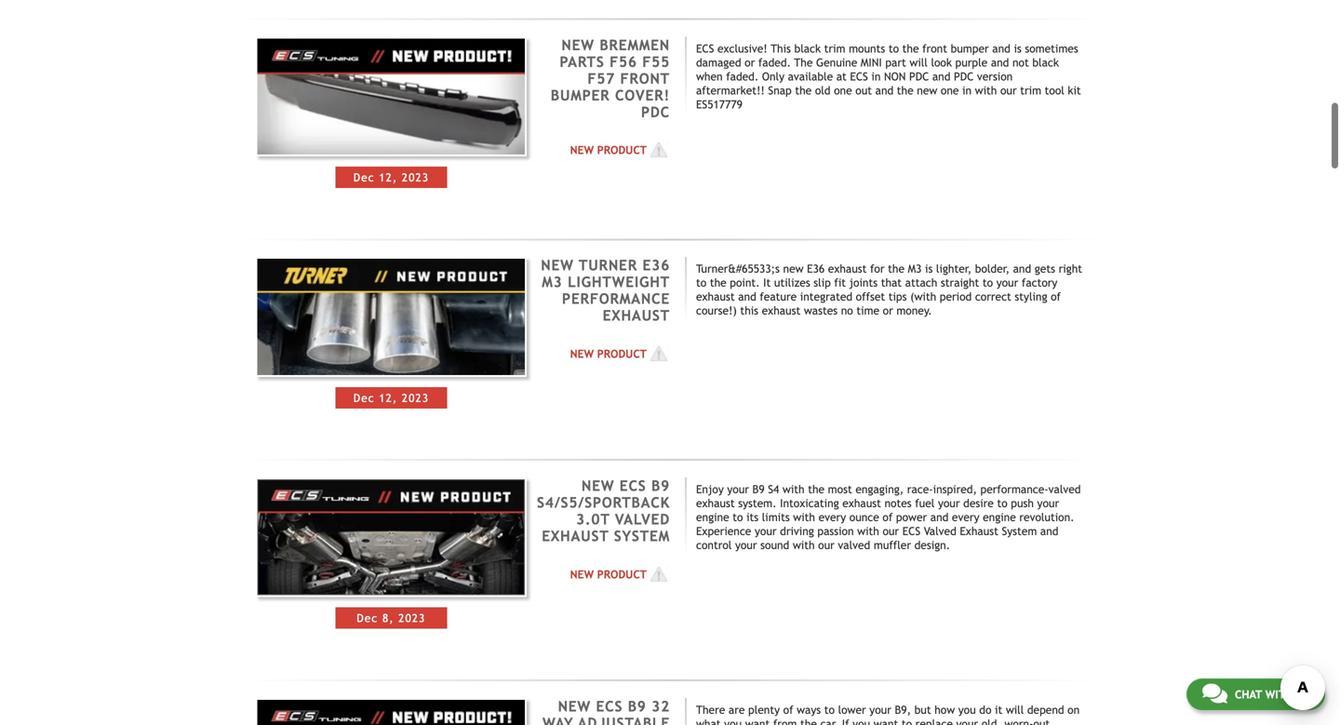 Task type: vqa. For each thing, say whether or not it's contained in the screenshot.
Site
no



Task type: locate. For each thing, give the bounding box(es) containing it.
0 horizontal spatial valved
[[615, 511, 670, 528]]

trim up genuine
[[825, 42, 846, 55]]

0 horizontal spatial pdc
[[641, 104, 670, 120]]

do
[[980, 703, 992, 716]]

0 vertical spatial of
[[1051, 290, 1061, 303]]

4 image
[[647, 141, 670, 159], [647, 565, 670, 584]]

our down passion
[[818, 539, 835, 552]]

b9 up the system. at the bottom right of page
[[753, 483, 765, 496]]

ecs inside new ecs b9 32 way adjustabl
[[596, 698, 623, 715]]

exhaust down s4/s5/sportback
[[542, 528, 609, 545]]

chat
[[1235, 688, 1262, 701]]

ecs exclusive!  this black trim mounts to the front bumper and is sometimes damaged or faded.    the genuine mini part will look purple and not black when faded.   only available at ecs in non pdc and pdc version aftermarket!!  snap the old one out and the new one in with our trim tool kit es517779
[[696, 42, 1081, 111]]

2 vertical spatial dec
[[357, 612, 378, 625]]

1 dec 12, 2023 from the top
[[354, 171, 429, 184]]

0 horizontal spatial new
[[783, 262, 804, 275]]

1 horizontal spatial will
[[1006, 703, 1024, 716]]

0 horizontal spatial b9
[[628, 698, 647, 715]]

0 vertical spatial dec
[[354, 171, 375, 184]]

there
[[696, 703, 725, 716]]

2 product from the top
[[597, 347, 647, 360]]

will down front
[[910, 56, 928, 69]]

2 vertical spatial of
[[784, 703, 794, 716]]

exhaust up course!) at the right top of page
[[696, 290, 735, 303]]

8,
[[382, 612, 394, 625]]

black down the sometimes
[[1033, 56, 1059, 69]]

you down are
[[724, 717, 742, 725]]

0 vertical spatial 2023
[[402, 171, 429, 184]]

valved right 3.0t
[[615, 511, 670, 528]]

exhaust down feature
[[762, 304, 801, 317]]

0 horizontal spatial engine
[[696, 511, 730, 524]]

new inside new bremmen parts f56 f55 f57  front bumper cover! pdc
[[562, 37, 595, 53]]

e36 for turner
[[643, 257, 670, 274]]

0 vertical spatial will
[[910, 56, 928, 69]]

of down the "notes" at bottom
[[883, 511, 893, 524]]

3 new product from the top
[[570, 568, 647, 581]]

1 horizontal spatial you
[[853, 717, 871, 725]]

0 horizontal spatial or
[[745, 56, 755, 69]]

0 vertical spatial dec 12, 2023 link
[[256, 37, 527, 188]]

your up revolution.
[[1038, 497, 1060, 510]]

for
[[870, 262, 885, 275]]

ecs up out
[[850, 70, 868, 83]]

intoxicating
[[780, 497, 839, 510]]

purple
[[956, 56, 988, 69]]

our
[[1001, 84, 1017, 97], [883, 525, 899, 538], [818, 539, 835, 552]]

1 horizontal spatial new
[[917, 84, 938, 97]]

new product down performance
[[570, 347, 647, 360]]

2 dec 12, 2023 link from the top
[[256, 257, 527, 408]]

0 horizontal spatial black
[[795, 42, 821, 55]]

dec 12, 2023 down the new bremmen parts f56 f55 f57  front bumper cover! pdc image
[[354, 171, 429, 184]]

2 want from the left
[[874, 717, 899, 725]]

s4/s5/sportback
[[537, 494, 670, 511]]

period
[[940, 290, 972, 303]]

one down at
[[834, 84, 852, 97]]

dec for new bremmen parts f56 f55 f57  front bumper cover! pdc
[[354, 171, 375, 184]]

product down 3.0t
[[597, 568, 647, 581]]

3 product from the top
[[597, 568, 647, 581]]

0 horizontal spatial m3
[[542, 274, 563, 291]]

to down performance-
[[997, 497, 1008, 510]]

new for new turner e36 m3 lightweight performance exhaust
[[570, 347, 594, 360]]

most
[[828, 483, 852, 496]]

exhaust inside new turner e36 m3 lightweight performance exhaust
[[603, 307, 670, 324]]

b9 left "enjoy"
[[652, 478, 670, 494]]

1 vertical spatial new product
[[570, 347, 647, 360]]

new ecs b9 32 way adjustabl link
[[543, 698, 670, 725]]

attach
[[906, 276, 938, 289]]

new down performance
[[570, 347, 594, 360]]

1 product from the top
[[597, 143, 647, 156]]

feature
[[760, 290, 797, 303]]

dec 8, 2023
[[357, 612, 426, 625]]

black up the at the right of page
[[795, 42, 821, 55]]

the inside enjoy your b9 s4 with the most engaging, race-inspired, performance-valved exhaust system. intoxicating exhaust notes fuel your desire to push your engine to its limits with every ounce of power and every engine revolution. experience your driving passion with our ecs valved exhaust system and control your sound with our valved muffler design.
[[808, 483, 825, 496]]

in down mini
[[872, 70, 881, 83]]

1 horizontal spatial engine
[[983, 511, 1016, 524]]

1 vertical spatial or
[[883, 304, 893, 317]]

2 horizontal spatial of
[[1051, 290, 1061, 303]]

engine
[[696, 511, 730, 524], [983, 511, 1016, 524]]

1 vertical spatial new
[[582, 478, 615, 494]]

ecs inside new ecs b9 s4/s5/sportback 3.0t valved exhaust system
[[620, 478, 647, 494]]

cover!
[[615, 87, 670, 104]]

dec 12, 2023 for new turner e36 m3 lightweight performance exhaust
[[354, 391, 429, 404]]

pdc
[[910, 70, 929, 83], [954, 70, 974, 83], [641, 104, 670, 120]]

money.
[[897, 304, 933, 317]]

12,
[[379, 171, 398, 184], [379, 391, 398, 404]]

aftermarket!!
[[696, 84, 765, 97]]

2 new product from the top
[[570, 347, 647, 360]]

new down look
[[917, 84, 938, 97]]

2023 down new turner e36 m3 lightweight performance exhaust image
[[402, 391, 429, 404]]

that
[[881, 276, 902, 289]]

ecs down power on the bottom of page
[[903, 525, 921, 538]]

product for new turner e36 m3 lightweight performance exhaust
[[597, 347, 647, 360]]

or inside turner&#65533;s new e36 exhaust for the m3 is lighter, bolder, and gets right to the point. it utilizes slip fit joints that attach straight to your factory exhaust and feature integrated offset tips (with period correct styling of course!) this exhaust wastes no time or money.
[[883, 304, 893, 317]]

1 vertical spatial dec
[[354, 391, 375, 404]]

new down 3.0t
[[570, 568, 594, 581]]

are
[[729, 703, 745, 716]]

parts
[[560, 53, 605, 70]]

our down version
[[1001, 84, 1017, 97]]

performance-
[[981, 483, 1049, 496]]

system inside enjoy your b9 s4 with the most engaging, race-inspired, performance-valved exhaust system. intoxicating exhaust notes fuel your desire to push your engine to its limits with every ounce of power and every engine revolution. experience your driving passion with our ecs valved exhaust system and control your sound with our valved muffler design.
[[1002, 525, 1037, 538]]

2 one from the left
[[941, 84, 959, 97]]

ecs left "enjoy"
[[620, 478, 647, 494]]

0 horizontal spatial in
[[872, 70, 881, 83]]

0 vertical spatial product
[[597, 143, 647, 156]]

new ecs b9 s4/s5/sportback 3.0t valved exhaust system image
[[256, 478, 527, 597]]

or inside ecs exclusive!  this black trim mounts to the front bumper and is sometimes damaged or faded.    the genuine mini part will look purple and not black when faded.   only available at ecs in non pdc and pdc version aftermarket!!  snap the old one out and the new one in with our trim tool kit es517779
[[745, 56, 755, 69]]

trim
[[825, 42, 846, 55], [1021, 84, 1042, 97]]

2 vertical spatial 2023
[[399, 612, 426, 625]]

1 horizontal spatial one
[[941, 84, 959, 97]]

new product down 3.0t
[[570, 568, 647, 581]]

faded.
[[759, 56, 791, 69], [726, 70, 759, 83]]

0 horizontal spatial valved
[[838, 539, 871, 552]]

1 vertical spatial 2023
[[402, 391, 429, 404]]

wastes
[[804, 304, 838, 317]]

1 horizontal spatial trim
[[1021, 84, 1042, 97]]

4 image down cover!
[[647, 141, 670, 159]]

with left us
[[1266, 688, 1293, 701]]

1 vertical spatial 12,
[[379, 391, 398, 404]]

m3 inside new turner e36 m3 lightweight performance exhaust
[[542, 274, 563, 291]]

1 vertical spatial dec 12, 2023
[[354, 391, 429, 404]]

of down factory
[[1051, 290, 1061, 303]]

m3 inside turner&#65533;s new e36 exhaust for the m3 is lighter, bolder, and gets right to the point. it utilizes slip fit joints that attach straight to your factory exhaust and feature integrated offset tips (with period correct styling of course!) this exhaust wastes no time or money.
[[908, 262, 922, 275]]

exhaust up fit
[[828, 262, 867, 275]]

with
[[975, 84, 997, 97], [783, 483, 805, 496], [793, 511, 815, 524], [858, 525, 880, 538], [793, 539, 815, 552], [1266, 688, 1293, 701]]

the down 'non'
[[897, 84, 914, 97]]

exhaust inside new ecs b9 s4/s5/sportback 3.0t valved exhaust system
[[542, 528, 609, 545]]

driving
[[780, 525, 814, 538]]

faded. up only
[[759, 56, 791, 69]]

valved
[[1049, 483, 1081, 496], [838, 539, 871, 552]]

0 horizontal spatial of
[[784, 703, 794, 716]]

e36 up slip
[[807, 262, 825, 275]]

your
[[997, 276, 1019, 289], [727, 483, 749, 496], [938, 497, 960, 510], [1038, 497, 1060, 510], [755, 525, 777, 538], [735, 539, 757, 552], [870, 703, 892, 716], [957, 717, 979, 725]]

at
[[837, 70, 847, 83]]

12, for new turner e36 m3 lightweight performance exhaust
[[379, 391, 398, 404]]

turner
[[579, 257, 638, 274]]

1 new product from the top
[[570, 143, 647, 156]]

0 horizontal spatial is
[[925, 262, 933, 275]]

1 dec 12, 2023 link from the top
[[256, 37, 527, 188]]

0 vertical spatial dec 12, 2023
[[354, 171, 429, 184]]

valved inside new ecs b9 s4/s5/sportback 3.0t valved exhaust system
[[615, 511, 670, 528]]

new bremmen parts f56 f55 f57  front bumper cover! pdc
[[551, 37, 670, 120]]

new inside new ecs b9 32 way adjustabl
[[558, 698, 591, 715]]

lightweight
[[568, 274, 670, 291]]

1 12, from the top
[[379, 171, 398, 184]]

one
[[834, 84, 852, 97], [941, 84, 959, 97]]

correct
[[975, 290, 1012, 303]]

to up course!) at the right top of page
[[696, 276, 707, 289]]

1 horizontal spatial want
[[874, 717, 899, 725]]

0 vertical spatial 4 image
[[647, 141, 670, 159]]

m3 left turner
[[542, 274, 563, 291]]

1 vertical spatial product
[[597, 347, 647, 360]]

0 vertical spatial new product
[[570, 143, 647, 156]]

2 horizontal spatial our
[[1001, 84, 1017, 97]]

your left b9,
[[870, 703, 892, 716]]

if
[[842, 717, 850, 725]]

will up worn-
[[1006, 703, 1024, 716]]

of up from
[[784, 703, 794, 716]]

0 vertical spatial valved
[[1049, 483, 1081, 496]]

b9 inside new ecs b9 s4/s5/sportback 3.0t valved exhaust system
[[652, 478, 670, 494]]

1 horizontal spatial b9
[[652, 478, 670, 494]]

2 12, from the top
[[379, 391, 398, 404]]

pdc inside new bremmen parts f56 f55 f57  front bumper cover! pdc
[[641, 104, 670, 120]]

new product for f57
[[570, 143, 647, 156]]

1 vertical spatial new
[[783, 262, 804, 275]]

b9 inside enjoy your b9 s4 with the most engaging, race-inspired, performance-valved exhaust system. intoxicating exhaust notes fuel your desire to push your engine to its limits with every ounce of power and every engine revolution. experience your driving passion with our ecs valved exhaust system and control your sound with our valved muffler design.
[[753, 483, 765, 496]]

1 horizontal spatial or
[[883, 304, 893, 317]]

with inside ecs exclusive!  this black trim mounts to the front bumper and is sometimes damaged or faded.    the genuine mini part will look purple and not black when faded.   only available at ecs in non pdc and pdc version aftermarket!!  snap the old one out and the new one in with our trim tool kit es517779
[[975, 84, 997, 97]]

is up not
[[1014, 42, 1022, 55]]

4 image down new ecs b9 s4/s5/sportback 3.0t valved exhaust system link
[[647, 565, 670, 584]]

exhaust down desire
[[960, 525, 999, 538]]

every
[[819, 511, 846, 524], [952, 511, 980, 524]]

faded. up aftermarket!!
[[726, 70, 759, 83]]

you down lower
[[853, 717, 871, 725]]

0 horizontal spatial e36
[[643, 257, 670, 274]]

damaged
[[696, 56, 742, 69]]

1 horizontal spatial pdc
[[910, 70, 929, 83]]

0 vertical spatial or
[[745, 56, 755, 69]]

trim left tool
[[1021, 84, 1042, 97]]

of inside turner&#65533;s new e36 exhaust for the m3 is lighter, bolder, and gets right to the point. it utilizes slip fit joints that attach straight to your factory exhaust and feature integrated offset tips (with period correct styling of course!) this exhaust wastes no time or money.
[[1051, 290, 1061, 303]]

1 vertical spatial will
[[1006, 703, 1024, 716]]

want down plenty
[[745, 717, 770, 725]]

e36 right turner
[[643, 257, 670, 274]]

1 horizontal spatial black
[[1033, 56, 1059, 69]]

dec down the new bremmen parts f56 f55 f57  front bumper cover! pdc image
[[354, 171, 375, 184]]

0 vertical spatial 12,
[[379, 171, 398, 184]]

4 image for new ecs b9 s4/s5/sportback 3.0t valved exhaust system
[[647, 565, 670, 584]]

want down b9,
[[874, 717, 899, 725]]

pdc right 'non'
[[910, 70, 929, 83]]

system down s4/s5/sportback
[[614, 528, 670, 545]]

to inside ecs exclusive!  this black trim mounts to the front bumper and is sometimes damaged or faded.    the genuine mini part will look purple and not black when faded.   only available at ecs in non pdc and pdc version aftermarket!!  snap the old one out and the new one in with our trim tool kit es517779
[[889, 42, 899, 55]]

1 vertical spatial dec 12, 2023 link
[[256, 257, 527, 408]]

dec 12, 2023
[[354, 171, 429, 184], [354, 391, 429, 404]]

2 horizontal spatial b9
[[753, 483, 765, 496]]

new product for valved
[[570, 568, 647, 581]]

every up passion
[[819, 511, 846, 524]]

0 vertical spatial new
[[562, 37, 595, 53]]

dec 12, 2023 down new turner e36 m3 lightweight performance exhaust image
[[354, 391, 429, 404]]

1 horizontal spatial valved
[[924, 525, 957, 538]]

system down push in the bottom right of the page
[[1002, 525, 1037, 538]]

1 horizontal spatial in
[[963, 84, 972, 97]]

is inside ecs exclusive!  this black trim mounts to the front bumper and is sometimes damaged or faded.    the genuine mini part will look purple and not black when faded.   only available at ecs in non pdc and pdc version aftermarket!!  snap the old one out and the new one in with our trim tool kit es517779
[[1014, 42, 1022, 55]]

1 horizontal spatial of
[[883, 511, 893, 524]]

2 horizontal spatial you
[[959, 703, 976, 716]]

exhaust
[[828, 262, 867, 275], [696, 290, 735, 303], [762, 304, 801, 317], [696, 497, 735, 510], [843, 497, 881, 510]]

0 vertical spatial our
[[1001, 84, 1017, 97]]

exhaust down lightweight
[[603, 307, 670, 324]]

pdc down front
[[641, 104, 670, 120]]

to up part
[[889, 42, 899, 55]]

you
[[959, 703, 976, 716], [724, 717, 742, 725], [853, 717, 871, 725]]

dec 12, 2023 link for new bremmen parts f56 f55 f57  front bumper cover! pdc
[[256, 37, 527, 188]]

0 vertical spatial is
[[1014, 42, 1022, 55]]

our up "muffler"
[[883, 525, 899, 538]]

the down available
[[795, 84, 812, 97]]

b9
[[652, 478, 670, 494], [753, 483, 765, 496], [628, 698, 647, 715]]

new down the bumper at the top of page
[[570, 143, 594, 156]]

0 vertical spatial new
[[917, 84, 938, 97]]

right
[[1059, 262, 1083, 275]]

to up car.
[[825, 703, 835, 716]]

new product
[[570, 143, 647, 156], [570, 347, 647, 360], [570, 568, 647, 581]]

product down cover!
[[597, 143, 647, 156]]

your up correct
[[997, 276, 1019, 289]]

4 image
[[647, 344, 670, 363]]

1 vertical spatial of
[[883, 511, 893, 524]]

dec
[[354, 171, 375, 184], [354, 391, 375, 404], [357, 612, 378, 625]]

0 vertical spatial black
[[795, 42, 821, 55]]

new product for performance
[[570, 347, 647, 360]]

1 vertical spatial is
[[925, 262, 933, 275]]

12, down the new bremmen parts f56 f55 f57  front bumper cover! pdc image
[[379, 171, 398, 184]]

f56
[[610, 53, 638, 70]]

of
[[1051, 290, 1061, 303], [883, 511, 893, 524], [784, 703, 794, 716]]

b9 left 32
[[628, 698, 647, 715]]

from
[[773, 717, 797, 725]]

part
[[886, 56, 907, 69]]

ecs left 32
[[596, 698, 623, 715]]

snap
[[768, 84, 792, 97]]

1 horizontal spatial system
[[1002, 525, 1037, 538]]

0 horizontal spatial our
[[818, 539, 835, 552]]

the down ways
[[801, 717, 817, 725]]

2 4 image from the top
[[647, 565, 670, 584]]

system inside new ecs b9 s4/s5/sportback 3.0t valved exhaust system
[[614, 528, 670, 545]]

bremmen
[[600, 37, 670, 53]]

2 dec 12, 2023 from the top
[[354, 391, 429, 404]]

new for bremmen
[[562, 37, 595, 53]]

dec left 8,
[[357, 612, 378, 625]]

new up f57
[[562, 37, 595, 53]]

1 horizontal spatial every
[[952, 511, 980, 524]]

new product down the bumper at the top of page
[[570, 143, 647, 156]]

0 horizontal spatial system
[[614, 528, 670, 545]]

valved up the design.
[[924, 525, 957, 538]]

es517779
[[696, 98, 743, 111]]

ecs
[[696, 42, 714, 55], [850, 70, 868, 83], [620, 478, 647, 494], [903, 525, 921, 538], [596, 698, 623, 715]]

e36 inside turner&#65533;s new e36 exhaust for the m3 is lighter, bolder, and gets right to the point. it utilizes slip fit joints that attach straight to your factory exhaust and feature integrated offset tips (with period correct styling of course!) this exhaust wastes no time or money.
[[807, 262, 825, 275]]

2 vertical spatial product
[[597, 568, 647, 581]]

system
[[1002, 525, 1037, 538], [614, 528, 670, 545]]

bumper
[[951, 42, 989, 55]]

e36
[[643, 257, 670, 274], [807, 262, 825, 275]]

will
[[910, 56, 928, 69], [1006, 703, 1024, 716]]

and
[[993, 42, 1011, 55], [991, 56, 1010, 69], [933, 70, 951, 83], [876, 84, 894, 97], [1013, 262, 1032, 275], [738, 290, 757, 303], [931, 511, 949, 524], [1041, 525, 1059, 538]]

our inside ecs exclusive!  this black trim mounts to the front bumper and is sometimes damaged or faded.    the genuine mini part will look purple and not black when faded.   only available at ecs in non pdc and pdc version aftermarket!!  snap the old one out and the new one in with our trim tool kit es517779
[[1001, 84, 1017, 97]]

valved
[[615, 511, 670, 528], [924, 525, 957, 538]]

or down exclusive!
[[745, 56, 755, 69]]

new up 3.0t
[[582, 478, 615, 494]]

2023
[[402, 171, 429, 184], [402, 391, 429, 404], [399, 612, 426, 625]]

pdc down the purple
[[954, 70, 974, 83]]

new left 32
[[558, 698, 591, 715]]

exhaust
[[603, 307, 670, 324], [960, 525, 999, 538], [542, 528, 609, 545]]

dec down new turner e36 m3 lightweight performance exhaust image
[[354, 391, 375, 404]]

0 horizontal spatial one
[[834, 84, 852, 97]]

0 horizontal spatial will
[[910, 56, 928, 69]]

0 horizontal spatial want
[[745, 717, 770, 725]]

1 4 image from the top
[[647, 141, 670, 159]]

b9 for 32
[[628, 698, 647, 715]]

1 horizontal spatial is
[[1014, 42, 1022, 55]]

1 vertical spatial our
[[883, 525, 899, 538]]

mini
[[861, 56, 882, 69]]

limits
[[762, 511, 790, 524]]

every down desire
[[952, 511, 980, 524]]

the
[[903, 42, 919, 55], [795, 84, 812, 97], [897, 84, 914, 97], [888, 262, 905, 275], [710, 276, 727, 289], [808, 483, 825, 496], [801, 717, 817, 725]]

joints
[[850, 276, 878, 289]]

1 vertical spatial 4 image
[[647, 565, 670, 584]]

0 horizontal spatial every
[[819, 511, 846, 524]]

2 vertical spatial new product
[[570, 568, 647, 581]]

0 vertical spatial in
[[872, 70, 881, 83]]

in down the purple
[[963, 84, 972, 97]]

new
[[917, 84, 938, 97], [783, 262, 804, 275]]

1 horizontal spatial m3
[[908, 262, 922, 275]]

2023 right 8,
[[399, 612, 426, 625]]

depend
[[1028, 703, 1065, 716]]

0 horizontal spatial trim
[[825, 42, 846, 55]]

you left do
[[959, 703, 976, 716]]

new bremmen parts f56 f55 f57  front bumper cover! pdc image
[[256, 37, 527, 156]]

version
[[977, 70, 1013, 83]]

1 horizontal spatial e36
[[807, 262, 825, 275]]

e36 inside new turner e36 m3 lightweight performance exhaust
[[643, 257, 670, 274]]

or down tips
[[883, 304, 893, 317]]

b9 inside new ecs b9 32 way adjustabl
[[628, 698, 647, 715]]

12, down new turner e36 m3 lightweight performance exhaust image
[[379, 391, 398, 404]]

new inside new ecs b9 s4/s5/sportback 3.0t valved exhaust system
[[582, 478, 615, 494]]



Task type: describe. For each thing, give the bounding box(es) containing it.
2023 for new ecs b9 s4/s5/sportback 3.0t valved exhaust system
[[399, 612, 426, 625]]

f55
[[643, 53, 670, 70]]

the
[[794, 56, 813, 69]]

new turner e36 m3 lightweight performance exhaust link
[[541, 257, 670, 324]]

bolder,
[[975, 262, 1010, 275]]

gets
[[1035, 262, 1056, 275]]

1 vertical spatial black
[[1033, 56, 1059, 69]]

new ecs b9 s4/s5/sportback 3.0t valved exhaust system link
[[537, 478, 670, 545]]

front
[[621, 70, 670, 87]]

the up that
[[888, 262, 905, 275]]

sometimes
[[1025, 42, 1079, 55]]

will inside ecs exclusive!  this black trim mounts to the front bumper and is sometimes damaged or faded.    the genuine mini part will look purple and not black when faded.   only available at ecs in non pdc and pdc version aftermarket!!  snap the old one out and the new one in with our trim tool kit es517779
[[910, 56, 928, 69]]

its
[[747, 511, 759, 524]]

1 vertical spatial in
[[963, 84, 972, 97]]

exhaust up ounce
[[843, 497, 881, 510]]

old
[[815, 84, 831, 97]]

fit
[[835, 276, 846, 289]]

it
[[764, 276, 771, 289]]

this
[[741, 304, 759, 317]]

power
[[896, 511, 927, 524]]

on
[[1068, 703, 1080, 716]]

it
[[995, 703, 1003, 716]]

your up sound
[[755, 525, 777, 538]]

way
[[543, 715, 574, 725]]

0 vertical spatial trim
[[825, 42, 846, 55]]

this
[[771, 42, 791, 55]]

available
[[788, 70, 833, 83]]

dec 12, 2023 link for new turner e36 m3 lightweight performance exhaust
[[256, 257, 527, 408]]

old,
[[982, 717, 1002, 725]]

32
[[652, 698, 670, 715]]

straight
[[941, 276, 980, 289]]

fuel
[[915, 497, 935, 510]]

1 vertical spatial valved
[[838, 539, 871, 552]]

ecs inside enjoy your b9 s4 with the most engaging, race-inspired, performance-valved exhaust system. intoxicating exhaust notes fuel your desire to push your engine to its limits with every ounce of power and every engine revolution. experience your driving passion with our ecs valved exhaust system and control your sound with our valved muffler design.
[[903, 525, 921, 538]]

genuine
[[816, 56, 858, 69]]

system.
[[738, 497, 777, 510]]

new inside turner&#65533;s new e36 exhaust for the m3 is lighter, bolder, and gets right to the point. it utilizes slip fit joints that attach straight to your factory exhaust and feature integrated offset tips (with period correct styling of course!) this exhaust wastes no time or money.
[[783, 262, 804, 275]]

1 vertical spatial faded.
[[726, 70, 759, 83]]

no
[[841, 304, 853, 317]]

with right s4
[[783, 483, 805, 496]]

integrated
[[800, 290, 853, 303]]

exhaust inside enjoy your b9 s4 with the most engaging, race-inspired, performance-valved exhaust system. intoxicating exhaust notes fuel your desire to push your engine to its limits with every ounce of power and every engine revolution. experience your driving passion with our ecs valved exhaust system and control your sound with our valved muffler design.
[[960, 525, 999, 538]]

exhaust down "enjoy"
[[696, 497, 735, 510]]

course!)
[[696, 304, 737, 317]]

desire
[[964, 497, 994, 510]]

1 horizontal spatial valved
[[1049, 483, 1081, 496]]

b9 for s4
[[753, 483, 765, 496]]

tips
[[889, 290, 907, 303]]

experience
[[696, 525, 752, 538]]

with down driving
[[793, 539, 815, 552]]

0 vertical spatial faded.
[[759, 56, 791, 69]]

b9 for s4/s5/sportback
[[652, 478, 670, 494]]

1 vertical spatial trim
[[1021, 84, 1042, 97]]

your down experience
[[735, 539, 757, 552]]

1 one from the left
[[834, 84, 852, 97]]

0 horizontal spatial you
[[724, 717, 742, 725]]

revolution.
[[1020, 511, 1075, 524]]

1 want from the left
[[745, 717, 770, 725]]

product for new bremmen parts f56 f55 f57  front bumper cover! pdc
[[597, 143, 647, 156]]

new ecs b9 32 way adjustable damping coilovers image
[[256, 698, 527, 725]]

styling
[[1015, 290, 1048, 303]]

s4
[[768, 483, 780, 496]]

ounce
[[850, 511, 880, 524]]

point.
[[730, 276, 760, 289]]

valved inside enjoy your b9 s4 with the most engaging, race-inspired, performance-valved exhaust system. intoxicating exhaust notes fuel your desire to push your engine to its limits with every ounce of power and every engine revolution. experience your driving passion with our ecs valved exhaust system and control your sound with our valved muffler design.
[[924, 525, 957, 538]]

new inside ecs exclusive!  this black trim mounts to the front bumper and is sometimes damaged or faded.    the genuine mini part will look purple and not black when faded.   only available at ecs in non pdc and pdc version aftermarket!!  snap the old one out and the new one in with our trim tool kit es517779
[[917, 84, 938, 97]]

engaging,
[[856, 483, 904, 496]]

of inside enjoy your b9 s4 with the most engaging, race-inspired, performance-valved exhaust system. intoxicating exhaust notes fuel your desire to push your engine to its limits with every ounce of power and every engine revolution. experience your driving passion with our ecs valved exhaust system and control your sound with our valved muffler design.
[[883, 511, 893, 524]]

ways
[[797, 703, 821, 716]]

1 every from the left
[[819, 511, 846, 524]]

of inside there are plenty of ways to lower your b9, but how you do it will depend on what you want from the car. if you want to replace your old, worn-ou
[[784, 703, 794, 716]]

with down intoxicating
[[793, 511, 815, 524]]

your inside turner&#65533;s new e36 exhaust for the m3 is lighter, bolder, and gets right to the point. it utilizes slip fit joints that attach straight to your factory exhaust and feature integrated offset tips (with period correct styling of course!) this exhaust wastes no time or money.
[[997, 276, 1019, 289]]

out
[[856, 84, 872, 97]]

to left its on the right bottom of the page
[[733, 511, 743, 524]]

exhaust for valved
[[542, 528, 609, 545]]

2 vertical spatial our
[[818, 539, 835, 552]]

f57
[[588, 70, 615, 87]]

dec 12, 2023 for new bremmen parts f56 f55 f57  front bumper cover! pdc
[[354, 171, 429, 184]]

your down inspired,
[[938, 497, 960, 510]]

exclusive!
[[718, 42, 768, 55]]

2 every from the left
[[952, 511, 980, 524]]

new for ecs
[[582, 478, 615, 494]]

sound
[[761, 539, 790, 552]]

1 engine from the left
[[696, 511, 730, 524]]

lighter,
[[936, 262, 972, 275]]

offset
[[856, 290, 885, 303]]

will inside there are plenty of ways to lower your b9, but how you do it will depend on what you want from the car. if you want to replace your old, worn-ou
[[1006, 703, 1024, 716]]

2023 for new bremmen parts f56 f55 f57  front bumper cover! pdc
[[402, 171, 429, 184]]

bumper
[[551, 87, 610, 104]]

to down b9,
[[902, 717, 912, 725]]

2 horizontal spatial pdc
[[954, 70, 974, 83]]

comments image
[[1203, 682, 1228, 705]]

b9,
[[895, 703, 911, 716]]

what
[[696, 717, 721, 725]]

new inside new turner e36 m3 lightweight performance exhaust
[[541, 257, 574, 274]]

new for new bremmen parts f56 f55 f57  front bumper cover! pdc
[[570, 143, 594, 156]]

12, for new bremmen parts f56 f55 f57  front bumper cover! pdc
[[379, 171, 398, 184]]

new bremmen parts f56 f55 f57  front bumper cover! pdc link
[[551, 37, 670, 120]]

only
[[762, 70, 785, 83]]

race-
[[907, 483, 933, 496]]

tool
[[1045, 84, 1065, 97]]

e36 for new
[[807, 262, 825, 275]]

your left old,
[[957, 717, 979, 725]]

utilizes
[[774, 276, 811, 289]]

performance
[[562, 291, 670, 307]]

kit
[[1068, 84, 1081, 97]]

2 engine from the left
[[983, 511, 1016, 524]]

front
[[923, 42, 948, 55]]

how
[[935, 703, 955, 716]]

control
[[696, 539, 732, 552]]

is inside turner&#65533;s new e36 exhaust for the m3 is lighter, bolder, and gets right to the point. it utilizes slip fit joints that attach straight to your factory exhaust and feature integrated offset tips (with period correct styling of course!) this exhaust wastes no time or money.
[[925, 262, 933, 275]]

new ecs b9 32 way adjustabl
[[543, 698, 670, 725]]

dec 8, 2023 link
[[256, 478, 527, 629]]

exhaust for performance
[[603, 307, 670, 324]]

turner&#65533;s
[[696, 262, 780, 275]]

not
[[1013, 56, 1029, 69]]

new turner e36 m3 lightweight performance exhaust image
[[256, 257, 527, 377]]

but
[[915, 703, 932, 716]]

dec for new turner e36 m3 lightweight performance exhaust
[[354, 391, 375, 404]]

muffler
[[874, 539, 911, 552]]

there are plenty of ways to lower your b9, but how you do it will depend on what you want from the car. if you want to replace your old, worn-ou
[[696, 703, 1085, 725]]

dec for new ecs b9 s4/s5/sportback 3.0t valved exhaust system
[[357, 612, 378, 625]]

replace
[[916, 717, 953, 725]]

look
[[931, 56, 952, 69]]

2023 for new turner e36 m3 lightweight performance exhaust
[[402, 391, 429, 404]]

new for new ecs b9 s4/s5/sportback 3.0t valved exhaust system
[[570, 568, 594, 581]]

new turner e36 m3 lightweight performance exhaust
[[541, 257, 670, 324]]

ecs up damaged
[[696, 42, 714, 55]]

with down ounce
[[858, 525, 880, 538]]

the up part
[[903, 42, 919, 55]]

car.
[[821, 717, 839, 725]]

time
[[857, 304, 880, 317]]

4 image for new bremmen parts f56 f55 f57  front bumper cover! pdc
[[647, 141, 670, 159]]

to down bolder,
[[983, 276, 993, 289]]

product for new ecs b9 s4/s5/sportback 3.0t valved exhaust system
[[597, 568, 647, 581]]

1 horizontal spatial our
[[883, 525, 899, 538]]

push
[[1011, 497, 1034, 510]]

factory
[[1022, 276, 1058, 289]]

plenty
[[749, 703, 780, 716]]

the down turner&#65533;s
[[710, 276, 727, 289]]

your up the system. at the bottom right of page
[[727, 483, 749, 496]]

the inside there are plenty of ways to lower your b9, but how you do it will depend on what you want from the car. if you want to replace your old, worn-ou
[[801, 717, 817, 725]]

chat with us link
[[1187, 679, 1326, 710]]

inspired,
[[933, 483, 977, 496]]



